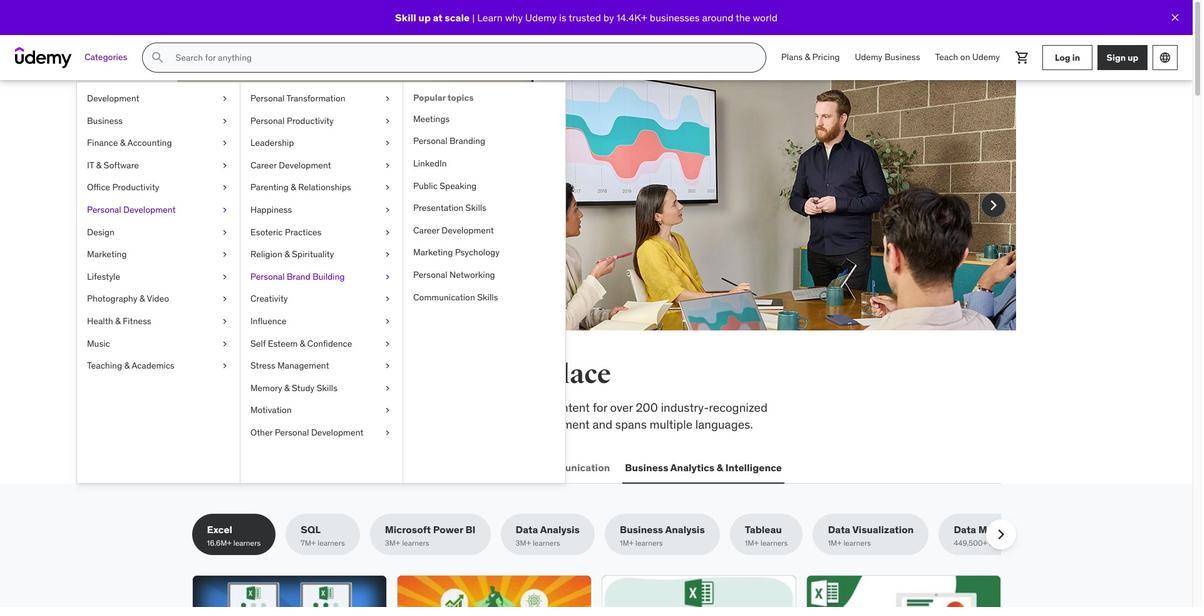 Task type: describe. For each thing, give the bounding box(es) containing it.
up for skill
[[419, 11, 431, 24]]

with
[[237, 208, 260, 223]]

why for anything
[[260, 191, 282, 206]]

next image
[[984, 195, 1004, 215]]

personal productivity link
[[240, 110, 403, 132]]

16.6m+
[[207, 539, 232, 548]]

practices
[[285, 226, 322, 238]]

bi
[[466, 524, 476, 536]]

categories button
[[77, 43, 135, 73]]

0 vertical spatial the
[[736, 11, 751, 24]]

intelligence
[[726, 461, 782, 474]]

xsmall image for influence
[[383, 316, 393, 328]]

xsmall image for teaching & academics
[[220, 360, 230, 372]]

personal development
[[87, 204, 176, 215]]

personal brand building link
[[240, 266, 403, 288]]

stress
[[250, 360, 275, 371]]

& for health & fitness
[[115, 316, 121, 327]]

well-
[[379, 417, 405, 432]]

development for personal development link
[[123, 204, 176, 215]]

around
[[702, 11, 734, 24]]

udemy inside build ready-for- anything teams see why leading organizations choose to learn with udemy business.
[[262, 208, 300, 223]]

on
[[961, 51, 970, 63]]

development for web development button
[[218, 461, 282, 474]]

plans & pricing link
[[774, 43, 848, 73]]

close image
[[1169, 11, 1182, 24]]

businesses
[[650, 11, 700, 24]]

& for it & software
[[96, 160, 102, 171]]

microsoft power bi 3m+ learners
[[385, 524, 476, 548]]

it & software
[[87, 160, 139, 171]]

creativity link
[[240, 288, 403, 311]]

xsmall image for photography & video
[[220, 293, 230, 306]]

it & software link
[[77, 155, 240, 177]]

0 vertical spatial skills
[[278, 359, 346, 391]]

career for career development link to the bottom
[[413, 225, 440, 236]]

marketing for marketing psychology
[[413, 247, 453, 258]]

popular topics
[[413, 92, 474, 103]]

development down the motivation link
[[311, 427, 364, 438]]

analysis for data analysis
[[540, 524, 580, 536]]

shopping cart with 0 items image
[[1015, 50, 1030, 65]]

influence
[[250, 316, 287, 327]]

xsmall image for business
[[220, 115, 230, 127]]

xsmall image for personal development
[[220, 204, 230, 216]]

leadership button
[[386, 453, 444, 483]]

0 horizontal spatial in
[[466, 359, 491, 391]]

1m+ for data visualization
[[828, 539, 842, 548]]

udemy right pricing
[[855, 51, 883, 63]]

udemy business
[[855, 51, 920, 63]]

linkedin link
[[403, 153, 565, 175]]

public speaking link
[[403, 175, 565, 197]]

photography & video link
[[77, 288, 240, 311]]

1 vertical spatial career development link
[[403, 220, 565, 242]]

1 vertical spatial the
[[234, 359, 274, 391]]

& for teaching & academics
[[124, 360, 130, 371]]

memory & study skills link
[[240, 377, 403, 400]]

health & fitness
[[87, 316, 151, 327]]

development
[[520, 417, 590, 432]]

data visualization 1m+ learners
[[828, 524, 914, 548]]

learners inside 'data visualization 1m+ learners'
[[844, 539, 871, 548]]

personal for personal productivity
[[250, 115, 285, 126]]

xsmall image for music
[[220, 338, 230, 350]]

our
[[267, 417, 284, 432]]

you
[[351, 359, 396, 391]]

xsmall image for motivation
[[383, 405, 393, 417]]

meetings
[[413, 113, 450, 124]]

relationships
[[298, 182, 351, 193]]

web development
[[194, 461, 282, 474]]

topic filters element
[[192, 514, 1039, 556]]

xsmall image for career development
[[383, 160, 393, 172]]

business link
[[77, 110, 240, 132]]

teams
[[330, 160, 391, 186]]

1m+ inside tableau 1m+ learners
[[745, 539, 759, 548]]

development down the categories dropdown button
[[87, 93, 139, 104]]

plans & pricing
[[781, 51, 840, 63]]

public
[[413, 180, 438, 191]]

parenting
[[250, 182, 289, 193]]

ready-
[[296, 135, 360, 161]]

stress management link
[[240, 355, 403, 377]]

xsmall image for personal transformation
[[383, 93, 393, 105]]

office productivity link
[[77, 177, 240, 199]]

business for business analytics & intelligence
[[625, 461, 669, 474]]

data analysis 3m+ learners
[[516, 524, 580, 548]]

finance & accounting link
[[77, 132, 240, 155]]

for
[[593, 400, 607, 415]]

lifestyle
[[87, 271, 120, 282]]

pricing
[[813, 51, 840, 63]]

learners inside microsoft power bi 3m+ learners
[[402, 539, 429, 548]]

xsmall image for lifestyle
[[220, 271, 230, 283]]

health
[[87, 316, 113, 327]]

3m+ inside the data analysis 3m+ learners
[[516, 539, 531, 548]]

networking
[[450, 269, 495, 281]]

learners inside data modeling 449,500+ learners
[[989, 539, 1017, 548]]

analytics
[[671, 461, 715, 474]]

carousel element
[[177, 80, 1016, 361]]

business analytics & intelligence
[[625, 461, 782, 474]]

log in
[[1055, 52, 1080, 63]]

0 horizontal spatial career development
[[250, 160, 331, 171]]

web development button
[[192, 453, 285, 483]]

build ready-for- anything teams see why leading organizations choose to learn with udemy business.
[[237, 135, 482, 223]]

data for data modeling
[[954, 524, 976, 536]]

communication skills link
[[403, 287, 565, 309]]

is
[[559, 11, 567, 24]]

self
[[250, 338, 266, 349]]

marketing for marketing
[[87, 249, 127, 260]]

workplace
[[281, 400, 336, 415]]

including
[[470, 400, 519, 415]]

self esteem & confidence
[[250, 338, 352, 349]]

covering
[[192, 400, 240, 415]]

scale
[[445, 11, 470, 24]]

leadership for the leadership button
[[388, 461, 441, 474]]

up for sign
[[1128, 52, 1139, 63]]

music link
[[77, 333, 240, 355]]

449,500+
[[954, 539, 988, 548]]

teach on udemy
[[935, 51, 1000, 63]]

development for the top career development link
[[279, 160, 331, 171]]

communication button
[[532, 453, 613, 483]]

transformation
[[287, 93, 346, 104]]

esoteric
[[250, 226, 283, 238]]

to inside covering critical workplace skills to technical topics, including prep content for over 200 industry-recognized certifications, our catalog supports well-rounded professional development and spans multiple languages.
[[368, 400, 379, 415]]

over
[[610, 400, 633, 415]]

brand
[[287, 271, 310, 282]]

leadership for leadership link
[[250, 137, 294, 149]]

teaching & academics
[[87, 360, 175, 371]]

learners inside business analysis 1m+ learners
[[636, 539, 663, 548]]

professional
[[453, 417, 518, 432]]

spirituality
[[292, 249, 334, 260]]

business analysis 1m+ learners
[[620, 524, 705, 548]]



Task type: locate. For each thing, give the bounding box(es) containing it.
& for photography & video
[[139, 293, 145, 305]]

& right plans
[[805, 51, 810, 63]]

xsmall image inside the personal brand building link
[[383, 271, 393, 283]]

business for business analysis 1m+ learners
[[620, 524, 663, 536]]

critical
[[242, 400, 278, 415]]

data inside 'data visualization 1m+ learners'
[[828, 524, 851, 536]]

recognized
[[709, 400, 768, 415]]

esteem
[[268, 338, 298, 349]]

xsmall image for personal brand building
[[383, 271, 393, 283]]

xsmall image inside other personal development link
[[383, 427, 393, 439]]

1 horizontal spatial leadership
[[388, 461, 441, 474]]

xsmall image inside the religion & spirituality link
[[383, 249, 393, 261]]

career development link
[[240, 155, 403, 177], [403, 220, 565, 242]]

& for memory & study skills
[[284, 382, 290, 394]]

development up the psychology
[[442, 225, 494, 236]]

xsmall image for happiness
[[383, 204, 393, 216]]

1 vertical spatial in
[[466, 359, 491, 391]]

xsmall image for marketing
[[220, 249, 230, 261]]

catalog
[[287, 417, 326, 432]]

xsmall image for development
[[220, 93, 230, 105]]

esoteric practices
[[250, 226, 322, 238]]

by
[[604, 11, 614, 24]]

xsmall image for design
[[220, 226, 230, 239]]

& right it on the left top of the page
[[96, 160, 102, 171]]

at
[[433, 11, 443, 24]]

personal inside 'link'
[[413, 136, 448, 147]]

2 horizontal spatial data
[[954, 524, 976, 536]]

7m+
[[301, 539, 316, 548]]

a
[[287, 242, 292, 255]]

xsmall image
[[220, 93, 230, 105], [383, 93, 393, 105], [220, 137, 230, 150], [383, 137, 393, 150], [220, 160, 230, 172], [220, 182, 230, 194], [383, 182, 393, 194], [220, 204, 230, 216], [383, 204, 393, 216], [220, 226, 230, 239], [383, 226, 393, 239], [383, 249, 393, 261], [383, 271, 393, 283], [383, 293, 393, 306], [220, 316, 230, 328], [220, 360, 230, 372], [383, 382, 393, 395], [383, 427, 393, 439]]

data for data analysis
[[516, 524, 538, 536]]

skills
[[466, 202, 487, 214], [477, 292, 498, 303], [317, 382, 338, 394]]

1 horizontal spatial in
[[1073, 52, 1080, 63]]

1 horizontal spatial analysis
[[665, 524, 705, 536]]

personal for personal branding
[[413, 136, 448, 147]]

data modeling 449,500+ learners
[[954, 524, 1024, 548]]

1 horizontal spatial productivity
[[287, 115, 334, 126]]

1 vertical spatial to
[[368, 400, 379, 415]]

up right sign
[[1128, 52, 1139, 63]]

1 vertical spatial skills
[[338, 400, 365, 415]]

teach
[[935, 51, 958, 63]]

0 horizontal spatial up
[[419, 11, 431, 24]]

1 data from the left
[[516, 524, 538, 536]]

personal brand building element
[[403, 83, 565, 483]]

data left "visualization" on the bottom of the page
[[828, 524, 851, 536]]

communication inside communication button
[[534, 461, 610, 474]]

xsmall image inside parenting & relationships link
[[383, 182, 393, 194]]

in up including
[[466, 359, 491, 391]]

2 analysis from the left
[[665, 524, 705, 536]]

other personal development
[[250, 427, 364, 438]]

personal networking link
[[403, 264, 565, 287]]

0 horizontal spatial 3m+
[[385, 539, 400, 548]]

personal for personal brand building
[[250, 271, 285, 282]]

udemy image
[[15, 47, 72, 68]]

xsmall image for parenting & relationships
[[383, 182, 393, 194]]

1 3m+ from the left
[[385, 539, 400, 548]]

business for business
[[87, 115, 123, 126]]

personal transformation
[[250, 93, 346, 104]]

psychology
[[455, 247, 500, 258]]

prep
[[522, 400, 546, 415]]

learners inside sql 7m+ learners
[[318, 539, 345, 548]]

tableau 1m+ learners
[[745, 524, 788, 548]]

communication inside 'communication skills' 'link'
[[413, 292, 475, 303]]

1 vertical spatial career
[[413, 225, 440, 236]]

xsmall image for finance & accounting
[[220, 137, 230, 150]]

xsmall image for health & fitness
[[220, 316, 230, 328]]

& for religion & spirituality
[[284, 249, 290, 260]]

& inside button
[[717, 461, 723, 474]]

xsmall image for self esteem & confidence
[[383, 338, 393, 350]]

1 vertical spatial why
[[260, 191, 282, 206]]

choose a language image
[[1159, 51, 1172, 64]]

1m+ inside 'data visualization 1m+ learners'
[[828, 539, 842, 548]]

career down presentation
[[413, 225, 440, 236]]

xsmall image inside design link
[[220, 226, 230, 239]]

& right religion
[[284, 249, 290, 260]]

data for data visualization
[[828, 524, 851, 536]]

xsmall image for religion & spirituality
[[383, 249, 393, 261]]

& right parenting
[[291, 182, 296, 193]]

& left video
[[139, 293, 145, 305]]

marketing inside personal brand building element
[[413, 247, 453, 258]]

skills inside covering critical workplace skills to technical topics, including prep content for over 200 industry-recognized certifications, our catalog supports well-rounded professional development and spans multiple languages.
[[338, 400, 365, 415]]

personal up design
[[87, 204, 121, 215]]

& left study
[[284, 382, 290, 394]]

1 horizontal spatial 3m+
[[516, 539, 531, 548]]

topics
[[448, 92, 474, 103]]

skills down the stress management link
[[317, 382, 338, 394]]

1 vertical spatial career development
[[413, 225, 494, 236]]

industry-
[[661, 400, 709, 415]]

0 vertical spatial leadership
[[250, 137, 294, 149]]

in right 'log'
[[1073, 52, 1080, 63]]

2 data from the left
[[828, 524, 851, 536]]

1m+ inside business analysis 1m+ learners
[[620, 539, 634, 548]]

0 horizontal spatial to
[[368, 400, 379, 415]]

2 vertical spatial skills
[[317, 382, 338, 394]]

business inside business analysis 1m+ learners
[[620, 524, 663, 536]]

learners inside excel 16.6m+ learners
[[233, 539, 261, 548]]

personal development link
[[77, 199, 240, 221]]

development down office productivity link
[[123, 204, 176, 215]]

learn
[[477, 11, 503, 24]]

plans
[[781, 51, 803, 63]]

0 horizontal spatial marketing
[[87, 249, 127, 260]]

1 horizontal spatial up
[[1128, 52, 1139, 63]]

0 vertical spatial productivity
[[287, 115, 334, 126]]

0 vertical spatial why
[[505, 11, 523, 24]]

7 learners from the left
[[844, 539, 871, 548]]

business inside button
[[625, 461, 669, 474]]

1 horizontal spatial career development
[[413, 225, 494, 236]]

xsmall image inside 'personal productivity' link
[[383, 115, 393, 127]]

& right esteem
[[300, 338, 305, 349]]

lifestyle link
[[77, 266, 240, 288]]

xsmall image inside the lifestyle link
[[220, 271, 230, 283]]

place
[[545, 359, 611, 391]]

web
[[194, 461, 216, 474]]

200
[[636, 400, 658, 415]]

xsmall image inside health & fitness link
[[220, 316, 230, 328]]

1 vertical spatial skills
[[477, 292, 498, 303]]

1 horizontal spatial data
[[828, 524, 851, 536]]

marketing link
[[77, 244, 240, 266]]

Search for anything text field
[[173, 47, 751, 68]]

esoteric practices link
[[240, 221, 403, 244]]

0 vertical spatial career
[[250, 160, 277, 171]]

career development
[[250, 160, 331, 171], [413, 225, 494, 236]]

presentation skills
[[413, 202, 487, 214]]

meetings link
[[403, 108, 565, 131]]

& for plans & pricing
[[805, 51, 810, 63]]

up left 'at'
[[419, 11, 431, 24]]

0 horizontal spatial data
[[516, 524, 538, 536]]

leadership
[[250, 137, 294, 149], [388, 461, 441, 474]]

xsmall image inside personal development link
[[220, 204, 230, 216]]

to left learn
[[442, 191, 453, 206]]

0 horizontal spatial career
[[250, 160, 277, 171]]

career up parenting
[[250, 160, 277, 171]]

skills inside 'link'
[[477, 292, 498, 303]]

udemy up the esoteric practices at top left
[[262, 208, 300, 223]]

influence link
[[240, 311, 403, 333]]

submit search image
[[151, 50, 166, 65]]

personal for personal transformation
[[250, 93, 285, 104]]

productivity up personal development
[[112, 182, 159, 193]]

development inside personal brand building element
[[442, 225, 494, 236]]

analysis inside business analysis 1m+ learners
[[665, 524, 705, 536]]

career development link up the psychology
[[403, 220, 565, 242]]

personal for personal networking
[[413, 269, 448, 281]]

personal up linkedin
[[413, 136, 448, 147]]

design
[[87, 226, 114, 238]]

xsmall image inside self esteem & confidence link
[[383, 338, 393, 350]]

1 vertical spatial up
[[1128, 52, 1139, 63]]

personal for personal development
[[87, 204, 121, 215]]

udemy business link
[[848, 43, 928, 73]]

in inside log in link
[[1073, 52, 1080, 63]]

certifications,
[[192, 417, 264, 432]]

parenting & relationships link
[[240, 177, 403, 199]]

1 horizontal spatial communication
[[534, 461, 610, 474]]

0 vertical spatial up
[[419, 11, 431, 24]]

video
[[147, 293, 169, 305]]

communication down development on the bottom of page
[[534, 461, 610, 474]]

1 horizontal spatial the
[[736, 11, 751, 24]]

0 horizontal spatial career development link
[[240, 155, 403, 177]]

xsmall image inside influence link
[[383, 316, 393, 328]]

creativity
[[250, 293, 288, 305]]

2 learners from the left
[[318, 539, 345, 548]]

organizations
[[326, 191, 398, 206]]

xsmall image inside 'it & software' link
[[220, 160, 230, 172]]

personal brand building
[[250, 271, 345, 282]]

personal up build
[[250, 115, 285, 126]]

tableau
[[745, 524, 782, 536]]

0 vertical spatial communication
[[413, 292, 475, 303]]

personal down workplace
[[275, 427, 309, 438]]

productivity for office productivity
[[112, 182, 159, 193]]

career for the top career development link
[[250, 160, 277, 171]]

personal down religion
[[250, 271, 285, 282]]

0 horizontal spatial why
[[260, 191, 282, 206]]

0 horizontal spatial leadership
[[250, 137, 294, 149]]

&
[[805, 51, 810, 63], [120, 137, 126, 149], [96, 160, 102, 171], [291, 182, 296, 193], [284, 249, 290, 260], [139, 293, 145, 305], [115, 316, 121, 327], [300, 338, 305, 349], [124, 360, 130, 371], [284, 382, 290, 394], [717, 461, 723, 474]]

marketing psychology link
[[403, 242, 565, 264]]

business.
[[303, 208, 354, 223]]

communication for communication
[[534, 461, 610, 474]]

xsmall image inside career development link
[[383, 160, 393, 172]]

branding
[[450, 136, 485, 147]]

xsmall image inside music link
[[220, 338, 230, 350]]

finance
[[87, 137, 118, 149]]

accounting
[[127, 137, 172, 149]]

1 vertical spatial productivity
[[112, 182, 159, 193]]

skills for presentation skills
[[466, 202, 487, 214]]

xsmall image inside happiness link
[[383, 204, 393, 216]]

learners inside the data analysis 3m+ learners
[[533, 539, 560, 548]]

0 vertical spatial to
[[442, 191, 453, 206]]

1 analysis from the left
[[540, 524, 580, 536]]

xsmall image inside personal transformation link
[[383, 93, 393, 105]]

udemy left is
[[525, 11, 557, 24]]

leadership link
[[240, 132, 403, 155]]

xsmall image inside the photography & video link
[[220, 293, 230, 306]]

udemy right on
[[973, 51, 1000, 63]]

skill
[[395, 11, 416, 24]]

in
[[1073, 52, 1080, 63], [466, 359, 491, 391]]

4 learners from the left
[[533, 539, 560, 548]]

the down self
[[234, 359, 274, 391]]

skills down personal networking link
[[477, 292, 498, 303]]

productivity for personal productivity
[[287, 115, 334, 126]]

2 1m+ from the left
[[745, 539, 759, 548]]

xsmall image inside development link
[[220, 93, 230, 105]]

3m+ inside microsoft power bi 3m+ learners
[[385, 539, 400, 548]]

development for career development link to the bottom
[[442, 225, 494, 236]]

6 learners from the left
[[761, 539, 788, 548]]

request
[[245, 242, 284, 255]]

xsmall image for it & software
[[220, 160, 230, 172]]

5 learners from the left
[[636, 539, 663, 548]]

xsmall image inside business link
[[220, 115, 230, 127]]

data inside the data analysis 3m+ learners
[[516, 524, 538, 536]]

marketing up personal networking
[[413, 247, 453, 258]]

0 horizontal spatial productivity
[[112, 182, 159, 193]]

0 vertical spatial in
[[1073, 52, 1080, 63]]

xsmall image for memory & study skills
[[383, 382, 393, 395]]

1 horizontal spatial 1m+
[[745, 539, 759, 548]]

1 1m+ from the left
[[620, 539, 634, 548]]

0 horizontal spatial the
[[234, 359, 274, 391]]

career development link up the relationships
[[240, 155, 403, 177]]

to
[[442, 191, 453, 206], [368, 400, 379, 415]]

microsoft
[[385, 524, 431, 536]]

finance & accounting
[[87, 137, 172, 149]]

& right health
[[115, 316, 121, 327]]

xsmall image inside the stress management link
[[383, 360, 393, 372]]

need
[[401, 359, 461, 391]]

software
[[104, 160, 139, 171]]

personal up personal productivity
[[250, 93, 285, 104]]

xsmall image inside leadership link
[[383, 137, 393, 150]]

0 vertical spatial skills
[[466, 202, 487, 214]]

0 vertical spatial career development link
[[240, 155, 403, 177]]

0 horizontal spatial 1m+
[[620, 539, 634, 548]]

xsmall image for other personal development
[[383, 427, 393, 439]]

xsmall image for leadership
[[383, 137, 393, 150]]

1 vertical spatial communication
[[534, 461, 610, 474]]

excel
[[207, 524, 232, 536]]

learners inside tableau 1m+ learners
[[761, 539, 788, 548]]

xsmall image inside 'marketing' link
[[220, 249, 230, 261]]

academics
[[132, 360, 175, 371]]

excel 16.6m+ learners
[[207, 524, 261, 548]]

& right finance
[[120, 137, 126, 149]]

skill up at scale | learn why udemy is trusted by 14.4k+ businesses around the world
[[395, 11, 778, 24]]

& right analytics
[[717, 461, 723, 474]]

xsmall image inside office productivity link
[[220, 182, 230, 194]]

why right learn
[[505, 11, 523, 24]]

career development up marketing psychology
[[413, 225, 494, 236]]

development inside button
[[218, 461, 282, 474]]

to inside build ready-for- anything teams see why leading organizations choose to learn with udemy business.
[[442, 191, 453, 206]]

why right see
[[260, 191, 282, 206]]

1 horizontal spatial to
[[442, 191, 453, 206]]

1 vertical spatial leadership
[[388, 461, 441, 474]]

marketing up 'lifestyle'
[[87, 249, 127, 260]]

supports
[[329, 417, 376, 432]]

data inside data modeling 449,500+ learners
[[954, 524, 976, 536]]

why for scale
[[505, 11, 523, 24]]

14.4k+
[[617, 11, 648, 24]]

motivation link
[[240, 400, 403, 422]]

& for finance & accounting
[[120, 137, 126, 149]]

presentation skills link
[[403, 197, 565, 220]]

& for parenting & relationships
[[291, 182, 296, 193]]

categories
[[85, 51, 127, 63]]

xsmall image for office productivity
[[220, 182, 230, 194]]

skills for communication skills
[[477, 292, 498, 303]]

xsmall image for esoteric practices
[[383, 226, 393, 239]]

communication for communication skills
[[413, 292, 475, 303]]

8 learners from the left
[[989, 539, 1017, 548]]

xsmall image for creativity
[[383, 293, 393, 306]]

analysis for business analysis
[[665, 524, 705, 536]]

xsmall image inside teaching & academics link
[[220, 360, 230, 372]]

3 data from the left
[[954, 524, 976, 536]]

office
[[87, 182, 110, 193]]

3 1m+ from the left
[[828, 539, 842, 548]]

covering critical workplace skills to technical topics, including prep content for over 200 industry-recognized certifications, our catalog supports well-rounded professional development and spans multiple languages.
[[192, 400, 768, 432]]

development up parenting & relationships
[[279, 160, 331, 171]]

2 horizontal spatial 1m+
[[828, 539, 842, 548]]

career development inside personal brand building element
[[413, 225, 494, 236]]

1 learners from the left
[[233, 539, 261, 548]]

xsmall image inside memory & study skills link
[[383, 382, 393, 395]]

leadership down personal productivity
[[250, 137, 294, 149]]

1 horizontal spatial why
[[505, 11, 523, 24]]

1 horizontal spatial career
[[413, 225, 440, 236]]

0 vertical spatial career development
[[250, 160, 331, 171]]

to up supports
[[368, 400, 379, 415]]

log in link
[[1043, 45, 1093, 70]]

career development up parenting & relationships
[[250, 160, 331, 171]]

xsmall image inside finance & accounting link
[[220, 137, 230, 150]]

& right teaching
[[124, 360, 130, 371]]

productivity down transformation in the top left of the page
[[287, 115, 334, 126]]

2 3m+ from the left
[[516, 539, 531, 548]]

modeling
[[979, 524, 1024, 536]]

xsmall image inside the motivation link
[[383, 405, 393, 417]]

3 learners from the left
[[402, 539, 429, 548]]

building
[[313, 271, 345, 282]]

learn
[[455, 191, 482, 206]]

xsmall image
[[220, 115, 230, 127], [383, 115, 393, 127], [383, 160, 393, 172], [220, 249, 230, 261], [220, 271, 230, 283], [220, 293, 230, 306], [383, 316, 393, 328], [220, 338, 230, 350], [383, 338, 393, 350], [383, 360, 393, 372], [383, 405, 393, 417]]

xsmall image inside esoteric practices "link"
[[383, 226, 393, 239]]

personal up "communication skills"
[[413, 269, 448, 281]]

leadership down 'rounded'
[[388, 461, 441, 474]]

next image
[[991, 525, 1011, 545]]

career inside personal brand building element
[[413, 225, 440, 236]]

skills down public speaking link
[[466, 202, 487, 214]]

why inside build ready-for- anything teams see why leading organizations choose to learn with udemy business.
[[260, 191, 282, 206]]

development
[[87, 93, 139, 104], [279, 160, 331, 171], [123, 204, 176, 215], [442, 225, 494, 236], [311, 427, 364, 438], [218, 461, 282, 474]]

analysis inside the data analysis 3m+ learners
[[540, 524, 580, 536]]

topics,
[[432, 400, 467, 415]]

1 horizontal spatial marketing
[[413, 247, 453, 258]]

1 horizontal spatial career development link
[[403, 220, 565, 242]]

1m+ for business analysis
[[620, 539, 634, 548]]

communication down personal networking
[[413, 292, 475, 303]]

0 horizontal spatial communication
[[413, 292, 475, 303]]

all
[[192, 359, 229, 391]]

0 horizontal spatial analysis
[[540, 524, 580, 536]]

xsmall image inside creativity link
[[383, 293, 393, 306]]

speaking
[[440, 180, 477, 191]]

leadership inside button
[[388, 461, 441, 474]]

xsmall image for stress management
[[383, 360, 393, 372]]

data right 'bi'
[[516, 524, 538, 536]]

development down other
[[218, 461, 282, 474]]

the left world
[[736, 11, 751, 24]]

xsmall image for personal productivity
[[383, 115, 393, 127]]

data up 449,500+
[[954, 524, 976, 536]]

motivation
[[250, 405, 292, 416]]



Task type: vqa. For each thing, say whether or not it's contained in the screenshot.


